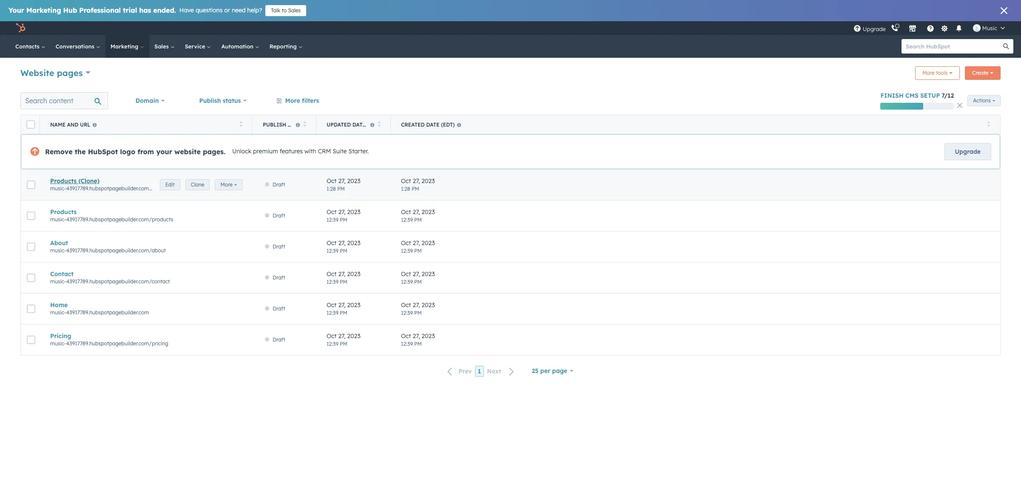 Task type: vqa. For each thing, say whether or not it's contained in the screenshot.
THEME, to the bottom
no



Task type: locate. For each thing, give the bounding box(es) containing it.
draft
[[273, 182, 285, 188], [273, 213, 285, 219], [273, 244, 285, 250], [273, 275, 285, 281], [273, 306, 285, 312], [273, 337, 285, 343]]

3 music- from the top
[[50, 248, 66, 254]]

1 1:28 from the left
[[327, 186, 336, 192]]

oct 27, 2023 12:39 pm for contact was created on oct 27, 2023 at 12:39 pm element
[[401, 270, 435, 285]]

0 horizontal spatial publish status
[[199, 97, 241, 105]]

0 vertical spatial status
[[223, 97, 241, 105]]

oct 27, 2023 12:39 pm
[[327, 208, 361, 223], [401, 208, 435, 223], [327, 239, 361, 254], [401, 239, 435, 254], [327, 270, 361, 285], [401, 270, 435, 285], [327, 302, 361, 316], [401, 302, 435, 316], [327, 333, 361, 348], [401, 333, 435, 348]]

press to sort. element for name and url
[[239, 121, 243, 128]]

1 horizontal spatial date
[[427, 122, 440, 128]]

oct inside contact was updated on oct 27, 2023 element
[[327, 270, 337, 278]]

0 vertical spatial publish
[[199, 97, 221, 105]]

draft for products
[[273, 213, 285, 219]]

press to sort. element left created on the left top of the page
[[378, 121, 381, 128]]

2 oct 27, 2023 1:28 pm from the left
[[401, 177, 435, 192]]

(edt) for updated date (edt)
[[368, 122, 381, 128]]

1 press to sort. image from the left
[[239, 121, 243, 127]]

1 horizontal spatial 1:28
[[401, 186, 411, 192]]

home link
[[50, 302, 243, 309]]

4 press to sort. element from the left
[[988, 121, 991, 128]]

pm
[[338, 186, 345, 192], [412, 186, 420, 192], [340, 217, 348, 223], [415, 217, 422, 223], [340, 248, 348, 254], [415, 248, 422, 254], [340, 279, 348, 285], [415, 279, 422, 285], [340, 310, 348, 316], [415, 310, 422, 316], [340, 341, 348, 348], [415, 341, 422, 348]]

press to sort. element down more filters
[[303, 121, 306, 128]]

music- inside products music-43917789.hubspotpagebuilder.com/products
[[50, 217, 66, 223]]

pm inside home was updated on oct 27, 2023 element
[[340, 310, 348, 316]]

1 horizontal spatial 1
[[478, 368, 481, 376]]

have
[[179, 6, 194, 14]]

0 vertical spatial more
[[923, 70, 935, 76]]

1 vertical spatial 1
[[478, 368, 481, 376]]

products inside 'products (clone) music-43917789.hubspotpagebuilder.com/products-1'
[[50, 177, 77, 185]]

reporting
[[270, 43, 299, 50]]

press to sort. image inside name and url button
[[239, 121, 243, 127]]

27,
[[339, 177, 346, 185], [413, 177, 420, 185], [339, 208, 346, 216], [413, 208, 420, 216], [339, 239, 346, 247], [413, 239, 420, 247], [339, 270, 346, 278], [413, 270, 420, 278], [339, 302, 346, 309], [413, 302, 420, 309], [339, 333, 346, 340], [413, 333, 420, 340]]

2023 inside "element"
[[347, 177, 361, 185]]

1 horizontal spatial press to sort. image
[[303, 121, 306, 127]]

finish cms setup 7 / 12
[[881, 92, 955, 100]]

starter.
[[349, 148, 369, 155]]

hubspot image
[[15, 23, 26, 33]]

oct 27, 2023 1:28 pm inside products (clone) was updated on oct 27, 2023 "element"
[[327, 177, 361, 192]]

marketing
[[26, 6, 61, 14], [111, 43, 140, 50]]

hub
[[63, 6, 77, 14]]

1 horizontal spatial (edt)
[[441, 122, 455, 128]]

website
[[20, 67, 54, 78]]

1 vertical spatial upgrade
[[956, 148, 981, 156]]

oct 27, 2023 12:39 pm for pricing was created on oct 27, 2023 at 12:39 pm element
[[401, 333, 435, 348]]

and
[[67, 122, 79, 128]]

publish status inside button
[[263, 122, 307, 128]]

1 vertical spatial products
[[50, 209, 77, 216]]

oct 27, 2023 12:39 pm inside products was created on oct 27, 2023 at 12:39 pm element
[[401, 208, 435, 223]]

27, inside 'element'
[[339, 239, 346, 247]]

status for publish status popup button
[[223, 97, 241, 105]]

(edt) inside button
[[368, 122, 381, 128]]

43917789.hubspotpagebuilder.com/contact
[[66, 279, 170, 285]]

music- down about at left
[[50, 248, 66, 254]]

4 draft from the top
[[273, 275, 285, 281]]

music- inside home music-43917789.hubspotpagebuilder.com
[[50, 310, 66, 316]]

service link
[[180, 35, 216, 58]]

upgrade image
[[854, 25, 862, 33]]

0 horizontal spatial 1
[[175, 186, 178, 192]]

1 vertical spatial status
[[288, 122, 307, 128]]

1 vertical spatial sales
[[155, 43, 171, 50]]

2 press to sort. element from the left
[[303, 121, 306, 128]]

press to sort. element inside name and url button
[[239, 121, 243, 128]]

press to sort. element inside created date (edt) button
[[988, 121, 991, 128]]

contact music-43917789.hubspotpagebuilder.com/contact
[[50, 271, 170, 285]]

oct 27, 2023 12:39 pm for contact was updated on oct 27, 2023 element
[[327, 270, 361, 285]]

menu
[[853, 21, 1012, 35]]

pm inside products (clone) was updated on oct 27, 2023 "element"
[[338, 186, 345, 192]]

publish
[[199, 97, 221, 105], [263, 122, 286, 128]]

website pages banner
[[20, 64, 1001, 83]]

oct 27, 2023 12:39 pm inside pricing was updated on oct 27, 2023 element
[[327, 333, 361, 348]]

products music-43917789.hubspotpagebuilder.com/products
[[50, 209, 173, 223]]

products inside products music-43917789.hubspotpagebuilder.com/products
[[50, 209, 77, 216]]

oct 27, 2023 12:39 pm inside about was updated on oct 27, 2023 'element'
[[327, 239, 361, 254]]

3 press to sort. element from the left
[[378, 121, 381, 128]]

home was updated on oct 27, 2023 element
[[327, 302, 381, 317]]

marketing down trial
[[111, 43, 140, 50]]

oct inside contact was created on oct 27, 2023 at 12:39 pm element
[[401, 270, 411, 278]]

press to sort. image up unlock
[[239, 121, 243, 127]]

status for publish status button
[[288, 122, 307, 128]]

products (clone) link
[[50, 177, 155, 185]]

2023 inside 'element'
[[347, 239, 361, 247]]

2023 for 'about was created on oct 27, 2023 at 12:39 pm' element
[[422, 239, 435, 247]]

more left filters
[[285, 97, 300, 105]]

12:39 inside 'products was updated on oct 27, 2023' element
[[327, 217, 339, 223]]

marketing left hub
[[26, 6, 61, 14]]

1 horizontal spatial publish
[[263, 122, 286, 128]]

oct 27, 2023 12:39 pm inside 'products was updated on oct 27, 2023' element
[[327, 208, 361, 223]]

press to sort. image
[[239, 121, 243, 127], [303, 121, 306, 127], [378, 121, 381, 127]]

more for more tools
[[923, 70, 935, 76]]

draft for contact
[[273, 275, 285, 281]]

5 draft from the top
[[273, 306, 285, 312]]

(edt)
[[368, 122, 381, 128], [441, 122, 455, 128]]

products link
[[50, 209, 243, 216]]

prev
[[459, 368, 472, 376]]

more inside button
[[285, 97, 300, 105]]

products left (clone)
[[50, 177, 77, 185]]

press to sort. image inside updated date (edt) button
[[378, 121, 381, 127]]

1 horizontal spatial marketing
[[111, 43, 140, 50]]

oct inside home was updated on oct 27, 2023 element
[[327, 302, 337, 309]]

1 music- from the top
[[50, 186, 66, 192]]

0 horizontal spatial press to sort. image
[[239, 121, 243, 127]]

contact link
[[50, 271, 243, 278]]

oct 27, 2023 1:28 pm inside products (clone) was created on oct 27, 2023 at 1:28 pm 'element'
[[401, 177, 435, 192]]

updated date (edt)
[[327, 122, 381, 128]]

music- down contact
[[50, 279, 66, 285]]

press to sort. element for updated date (edt)
[[378, 121, 381, 128]]

press to sort. image down more filters
[[303, 121, 306, 127]]

1 vertical spatial publish status
[[263, 122, 307, 128]]

1 date from the left
[[353, 122, 366, 128]]

publish status for publish status button
[[263, 122, 307, 128]]

2 date from the left
[[427, 122, 440, 128]]

more for more filters
[[285, 97, 300, 105]]

actions button
[[968, 95, 1001, 106]]

0 horizontal spatial oct 27, 2023 1:28 pm
[[327, 177, 361, 192]]

page
[[553, 368, 568, 375]]

products up about at left
[[50, 209, 77, 216]]

12:39 inside home was updated on oct 27, 2023 element
[[327, 310, 339, 316]]

0 horizontal spatial marketing
[[26, 6, 61, 14]]

1 press to sort. element from the left
[[239, 121, 243, 128]]

finish cms setup progress bar
[[881, 103, 924, 110]]

sales right "to"
[[288, 7, 301, 14]]

1:28 inside 'element'
[[401, 186, 411, 192]]

0 horizontal spatial 1:28
[[327, 186, 336, 192]]

1 right the edit
[[175, 186, 178, 192]]

1 right prev
[[478, 368, 481, 376]]

more tools
[[923, 70, 948, 76]]

music- down remove
[[50, 186, 66, 192]]

oct inside products (clone) was created on oct 27, 2023 at 1:28 pm 'element'
[[401, 177, 411, 185]]

0 horizontal spatial upgrade
[[863, 25, 886, 32]]

1 horizontal spatial sales
[[288, 7, 301, 14]]

Search content search field
[[20, 92, 108, 109]]

(edt) inside button
[[441, 122, 455, 128]]

6 music- from the top
[[50, 341, 66, 347]]

2023 for pricing was updated on oct 27, 2023 element
[[347, 333, 361, 340]]

2 horizontal spatial more
[[923, 70, 935, 76]]

music- up about at left
[[50, 217, 66, 223]]

4 music- from the top
[[50, 279, 66, 285]]

0 horizontal spatial publish
[[199, 97, 221, 105]]

home was created on oct 27, 2023 at 12:39 pm element
[[401, 302, 991, 317]]

6 draft from the top
[[273, 337, 285, 343]]

more right clone
[[221, 182, 233, 188]]

1 inside 1 button
[[478, 368, 481, 376]]

products was updated on oct 27, 2023 element
[[327, 208, 381, 224]]

music- inside about music-43917789.hubspotpagebuilder.com/about
[[50, 248, 66, 254]]

oct
[[327, 177, 337, 185], [401, 177, 411, 185], [327, 208, 337, 216], [401, 208, 411, 216], [327, 239, 337, 247], [401, 239, 411, 247], [327, 270, 337, 278], [401, 270, 411, 278], [327, 302, 337, 309], [401, 302, 411, 309], [327, 333, 337, 340], [401, 333, 411, 340]]

press to sort. element
[[239, 121, 243, 128], [303, 121, 306, 128], [378, 121, 381, 128], [988, 121, 991, 128]]

music- for contact
[[50, 279, 66, 285]]

pages
[[57, 67, 83, 78]]

5 music- from the top
[[50, 310, 66, 316]]

publish status button
[[194, 92, 252, 109]]

date for updated
[[353, 122, 366, 128]]

automation link
[[216, 35, 265, 58]]

2023 inside 'element'
[[422, 177, 435, 185]]

1 products from the top
[[50, 177, 77, 185]]

finish cms setup button
[[881, 92, 941, 100]]

the
[[75, 148, 86, 156]]

contacts link
[[10, 35, 51, 58]]

oct 27, 2023 12:39 pm inside home was created on oct 27, 2023 at 12:39 pm element
[[401, 302, 435, 316]]

press to sort. image for updated date (edt)
[[378, 121, 381, 127]]

1
[[175, 186, 178, 192], [478, 368, 481, 376]]

oct inside 'products was updated on oct 27, 2023' element
[[327, 208, 337, 216]]

music- inside 'products (clone) music-43917789.hubspotpagebuilder.com/products-1'
[[50, 186, 66, 192]]

more inside website pages banner
[[923, 70, 935, 76]]

url
[[80, 122, 90, 128]]

2 vertical spatial more
[[221, 182, 233, 188]]

1 (edt) from the left
[[368, 122, 381, 128]]

pm inside about was updated on oct 27, 2023 'element'
[[340, 248, 348, 254]]

43917789.hubspotpagebuilder.com/pricing
[[66, 341, 169, 347]]

2 horizontal spatial press to sort. image
[[378, 121, 381, 127]]

1 horizontal spatial publish status
[[263, 122, 307, 128]]

music- for home
[[50, 310, 66, 316]]

name
[[50, 122, 65, 128]]

more left tools
[[923, 70, 935, 76]]

suite
[[333, 148, 347, 155]]

date right updated
[[353, 122, 366, 128]]

products was created on oct 27, 2023 at 12:39 pm element
[[401, 208, 991, 224]]

close image
[[958, 103, 963, 108]]

(edt) up starter. on the top of page
[[368, 122, 381, 128]]

0 vertical spatial upgrade
[[863, 25, 886, 32]]

oct 27, 2023 12:39 pm for 'products was updated on oct 27, 2023' element
[[327, 208, 361, 223]]

3 press to sort. image from the left
[[378, 121, 381, 127]]

publish status inside popup button
[[199, 97, 241, 105]]

press to sort. image left created on the left top of the page
[[378, 121, 381, 127]]

0 vertical spatial 1
[[175, 186, 178, 192]]

oct 27, 2023 12:39 pm inside pricing was created on oct 27, 2023 at 12:39 pm element
[[401, 333, 435, 348]]

more
[[923, 70, 935, 76], [285, 97, 300, 105], [221, 182, 233, 188]]

1 horizontal spatial more
[[285, 97, 300, 105]]

questions
[[196, 6, 223, 14]]

music button
[[969, 21, 1011, 35]]

your
[[9, 6, 24, 14]]

publish inside popup button
[[199, 97, 221, 105]]

press to sort. image inside publish status button
[[303, 121, 306, 127]]

date right created on the left top of the page
[[427, 122, 440, 128]]

1 vertical spatial marketing
[[111, 43, 140, 50]]

43917789.hubspotpagebuilder.com/about
[[66, 248, 166, 254]]

date inside created date (edt) button
[[427, 122, 440, 128]]

1 vertical spatial publish
[[263, 122, 286, 128]]

marketplaces button
[[904, 21, 922, 35]]

12:39 inside contact was updated on oct 27, 2023 element
[[327, 279, 339, 285]]

2 (edt) from the left
[[441, 122, 455, 128]]

publish status
[[199, 97, 241, 105], [263, 122, 307, 128]]

0 vertical spatial publish status
[[199, 97, 241, 105]]

trial
[[123, 6, 137, 14]]

/
[[945, 92, 948, 100]]

oct 27, 2023 12:39 pm inside home was updated on oct 27, 2023 element
[[327, 302, 361, 316]]

27, inside 'element'
[[413, 177, 420, 185]]

help image
[[927, 25, 935, 33]]

0 vertical spatial sales
[[288, 7, 301, 14]]

press to sort. element down actions popup button
[[988, 121, 991, 128]]

status
[[223, 97, 241, 105], [288, 122, 307, 128]]

from
[[138, 148, 154, 156]]

press to sort. element inside updated date (edt) button
[[378, 121, 381, 128]]

2 draft from the top
[[273, 213, 285, 219]]

products for music-
[[50, 209, 77, 216]]

2 press to sort. image from the left
[[303, 121, 306, 127]]

oct 27, 2023 12:39 pm inside contact was created on oct 27, 2023 at 12:39 pm element
[[401, 270, 435, 285]]

draft for home
[[273, 306, 285, 312]]

pricing link
[[50, 333, 243, 340]]

music- down pricing
[[50, 341, 66, 347]]

status inside button
[[288, 122, 307, 128]]

2 music- from the top
[[50, 217, 66, 223]]

oct 27, 2023 12:39 pm inside 'about was created on oct 27, 2023 at 12:39 pm' element
[[401, 239, 435, 254]]

0 horizontal spatial date
[[353, 122, 366, 128]]

1 horizontal spatial status
[[288, 122, 307, 128]]

name and url button
[[40, 115, 253, 134]]

edit button
[[160, 180, 180, 191]]

25 per page button
[[527, 363, 579, 380]]

1 horizontal spatial oct 27, 2023 1:28 pm
[[401, 177, 435, 192]]

date inside updated date (edt) button
[[353, 122, 366, 128]]

1 vertical spatial more
[[285, 97, 300, 105]]

43917789.hubspotpagebuilder.com
[[66, 310, 149, 316]]

music- inside pricing music-43917789.hubspotpagebuilder.com/pricing
[[50, 341, 66, 347]]

draft for about
[[273, 244, 285, 250]]

pm inside pricing was updated on oct 27, 2023 element
[[340, 341, 348, 348]]

publish status button
[[253, 115, 317, 134]]

products for (clone)
[[50, 177, 77, 185]]

2 1:28 from the left
[[401, 186, 411, 192]]

per
[[541, 368, 551, 375]]

2 products from the top
[[50, 209, 77, 216]]

2023 for contact was created on oct 27, 2023 at 12:39 pm element
[[422, 270, 435, 278]]

oct 27, 2023 1:28 pm
[[327, 177, 361, 192], [401, 177, 435, 192]]

3 draft from the top
[[273, 244, 285, 250]]

sales left service on the left top
[[155, 43, 171, 50]]

(edt) right created on the left top of the page
[[441, 122, 455, 128]]

music-
[[50, 186, 66, 192], [50, 217, 66, 223], [50, 248, 66, 254], [50, 279, 66, 285], [50, 310, 66, 316], [50, 341, 66, 347]]

press to sort. element inside publish status button
[[303, 121, 306, 128]]

1 draft from the top
[[273, 182, 285, 188]]

music- down home
[[50, 310, 66, 316]]

calling icon image
[[892, 25, 899, 32]]

status inside popup button
[[223, 97, 241, 105]]

contacts
[[15, 43, 41, 50]]

press to sort. element up unlock
[[239, 121, 243, 128]]

1 horizontal spatial upgrade
[[956, 148, 981, 156]]

products
[[50, 177, 77, 185], [50, 209, 77, 216]]

oct inside home was created on oct 27, 2023 at 12:39 pm element
[[401, 302, 411, 309]]

website pages button
[[20, 67, 91, 79]]

oct 27, 2023 12:39 pm inside contact was updated on oct 27, 2023 element
[[327, 270, 361, 285]]

calling icon button
[[888, 23, 903, 34]]

0 horizontal spatial (edt)
[[368, 122, 381, 128]]

home
[[50, 302, 68, 309]]

0 horizontal spatial status
[[223, 97, 241, 105]]

music- inside 'contact music-43917789.hubspotpagebuilder.com/contact'
[[50, 279, 66, 285]]

1 oct 27, 2023 1:28 pm from the left
[[327, 177, 361, 192]]

publish inside button
[[263, 122, 286, 128]]

12:39
[[327, 217, 339, 223], [401, 217, 413, 223], [327, 248, 339, 254], [401, 248, 413, 254], [327, 279, 339, 285], [401, 279, 413, 285], [327, 310, 339, 316], [401, 310, 413, 316], [327, 341, 339, 348], [401, 341, 413, 348]]

0 vertical spatial products
[[50, 177, 77, 185]]

0 horizontal spatial sales
[[155, 43, 171, 50]]

1 button
[[475, 367, 484, 378]]



Task type: describe. For each thing, give the bounding box(es) containing it.
website
[[175, 148, 201, 156]]

tools
[[937, 70, 948, 76]]

or
[[224, 6, 230, 14]]

1:28 inside products (clone) was updated on oct 27, 2023 "element"
[[327, 186, 336, 192]]

music- for products
[[50, 217, 66, 223]]

2023 for 'products was updated on oct 27, 2023' element
[[347, 208, 361, 216]]

to
[[282, 7, 287, 14]]

upgrade inside menu
[[863, 25, 886, 32]]

created date (edt) button
[[391, 115, 1001, 134]]

created
[[401, 122, 425, 128]]

ended.
[[153, 6, 176, 14]]

publish status for publish status popup button
[[199, 97, 241, 105]]

press to sort. element for created date (edt)
[[988, 121, 991, 128]]

0 vertical spatial marketing
[[26, 6, 61, 14]]

2023 for about was updated on oct 27, 2023 'element'
[[347, 239, 361, 247]]

oct 27, 2023 12:39 pm for home was created on oct 27, 2023 at 12:39 pm element
[[401, 302, 435, 316]]

marketplaces image
[[909, 25, 917, 33]]

actions
[[974, 97, 992, 104]]

more tools button
[[916, 66, 961, 80]]

greg robinson image
[[974, 24, 981, 32]]

create button
[[966, 66, 1001, 80]]

automation
[[221, 43, 255, 50]]

Search HubSpot search field
[[902, 39, 1007, 54]]

reporting link
[[265, 35, 308, 58]]

settings link
[[940, 24, 951, 33]]

oct inside pricing was updated on oct 27, 2023 element
[[327, 333, 337, 340]]

upgrade link
[[945, 143, 992, 160]]

hubspot link
[[10, 23, 32, 33]]

pricing was created on oct 27, 2023 at 12:39 pm element
[[401, 333, 991, 348]]

help?
[[247, 6, 262, 14]]

service
[[185, 43, 207, 50]]

sales inside button
[[288, 7, 301, 14]]

2023 for home was created on oct 27, 2023 at 12:39 pm element
[[422, 302, 435, 309]]

conversations
[[56, 43, 96, 50]]

43917789.hubspotpagebuilder.com/products
[[66, 217, 173, 223]]

press to sort. image
[[988, 121, 991, 127]]

2023 for contact was updated on oct 27, 2023 element
[[347, 270, 361, 278]]

2023 for pricing was created on oct 27, 2023 at 12:39 pm element
[[422, 333, 435, 340]]

pm inside 'products was updated on oct 27, 2023' element
[[340, 217, 348, 223]]

about was updated on oct 27, 2023 element
[[327, 239, 381, 255]]

settings image
[[942, 25, 949, 33]]

contact
[[50, 271, 74, 278]]

contact was updated on oct 27, 2023 element
[[327, 270, 381, 286]]

43917789.hubspotpagebuilder.com/products-
[[66, 186, 175, 192]]

remove
[[45, 148, 73, 156]]

draft for pricing
[[273, 337, 285, 343]]

12
[[948, 92, 955, 100]]

2023 for products was created on oct 27, 2023 at 12:39 pm element
[[422, 208, 435, 216]]

press to sort. image for name and url
[[239, 121, 243, 127]]

unlock premium features with crm suite starter.
[[232, 148, 369, 155]]

1 inside 'products (clone) music-43917789.hubspotpagebuilder.com/products-1'
[[175, 186, 178, 192]]

oct 27, 2023 12:39 pm for pricing was updated on oct 27, 2023 element
[[327, 333, 361, 348]]

crm
[[318, 148, 331, 155]]

music- for about
[[50, 248, 66, 254]]

updated
[[327, 122, 351, 128]]

date for created
[[427, 122, 440, 128]]

oct inside pricing was created on oct 27, 2023 at 12:39 pm element
[[401, 333, 411, 340]]

menu containing music
[[853, 21, 1012, 35]]

domain
[[136, 97, 159, 105]]

about
[[50, 240, 68, 247]]

publish for publish status button
[[263, 122, 286, 128]]

pricing music-43917789.hubspotpagebuilder.com/pricing
[[50, 333, 169, 347]]

contact was created on oct 27, 2023 at 12:39 pm element
[[401, 270, 991, 286]]

close image
[[1001, 7, 1008, 14]]

27, inside "element"
[[339, 177, 346, 185]]

name and url
[[50, 122, 90, 128]]

oct 27, 2023 12:39 pm for 'about was created on oct 27, 2023 at 12:39 pm' element
[[401, 239, 435, 254]]

domain button
[[130, 92, 170, 109]]

notifications image
[[956, 25, 963, 33]]

clone
[[191, 182, 204, 188]]

oct inside products was created on oct 27, 2023 at 12:39 pm element
[[401, 208, 411, 216]]

products (clone) was updated on oct 27, 2023 element
[[327, 177, 381, 193]]

search image
[[1004, 43, 1010, 49]]

oct 27, 2023 12:39 pm for products was created on oct 27, 2023 at 12:39 pm element
[[401, 208, 435, 223]]

7
[[942, 92, 945, 100]]

25
[[532, 368, 539, 375]]

premium
[[253, 148, 278, 155]]

cms
[[906, 92, 919, 100]]

professional
[[79, 6, 121, 14]]

need
[[232, 6, 246, 14]]

pm inside 'element'
[[412, 186, 420, 192]]

your marketing hub professional trial has ended. have questions or need help?
[[9, 6, 262, 14]]

more filters button
[[271, 92, 325, 109]]

notifications button
[[952, 21, 967, 35]]

12:39 inside about was updated on oct 27, 2023 'element'
[[327, 248, 339, 254]]

oct inside products (clone) was updated on oct 27, 2023 "element"
[[327, 177, 337, 185]]

has
[[139, 6, 151, 14]]

products (clone) music-43917789.hubspotpagebuilder.com/products-1
[[50, 177, 178, 192]]

25 per page
[[532, 368, 568, 375]]

music
[[983, 25, 998, 31]]

your
[[156, 148, 172, 156]]

logo
[[120, 148, 135, 156]]

12:39 inside pricing was updated on oct 27, 2023 element
[[327, 341, 339, 348]]

pagination navigation
[[443, 366, 520, 378]]

remove the hubspot logo from your website pages.
[[45, 148, 226, 156]]

finish
[[881, 92, 904, 100]]

oct 27, 2023 1:28 pm for products (clone) was updated on oct 27, 2023 "element"
[[327, 177, 361, 192]]

about was created on oct 27, 2023 at 12:39 pm element
[[401, 239, 991, 255]]

2023 for products (clone) was created on oct 27, 2023 at 1:28 pm 'element'
[[422, 177, 435, 185]]

pm inside contact was updated on oct 27, 2023 element
[[340, 279, 348, 285]]

conversations link
[[51, 35, 105, 58]]

sales link
[[149, 35, 180, 58]]

pricing was updated on oct 27, 2023 element
[[327, 333, 381, 348]]

about link
[[50, 240, 243, 247]]

music- for pricing
[[50, 341, 66, 347]]

hubspot
[[88, 148, 118, 156]]

pages.
[[203, 148, 226, 156]]

oct 27, 2023 1:28 pm for products (clone) was created on oct 27, 2023 at 1:28 pm 'element'
[[401, 177, 435, 192]]

website pages
[[20, 67, 83, 78]]

features
[[280, 148, 303, 155]]

help button
[[924, 21, 938, 35]]

(edt) for created date (edt)
[[441, 122, 455, 128]]

press to sort. image for publish status
[[303, 121, 306, 127]]

oct inside about was updated on oct 27, 2023 'element'
[[327, 239, 337, 247]]

create
[[973, 70, 989, 76]]

more button
[[215, 180, 243, 191]]

pricing
[[50, 333, 71, 340]]

search button
[[1000, 39, 1014, 54]]

talk to sales
[[271, 7, 301, 14]]

0 horizontal spatial more
[[221, 182, 233, 188]]

2023 for products (clone) was updated on oct 27, 2023 "element"
[[347, 177, 361, 185]]

oct 27, 2023 12:39 pm for home was updated on oct 27, 2023 element
[[327, 302, 361, 316]]

edit
[[165, 182, 175, 188]]

oct inside 'about was created on oct 27, 2023 at 12:39 pm' element
[[401, 239, 411, 247]]

products (clone) was created on oct 27, 2023 at 1:28 pm element
[[401, 177, 991, 193]]

oct 27, 2023 12:39 pm for about was updated on oct 27, 2023 'element'
[[327, 239, 361, 254]]

next
[[487, 368, 502, 376]]

2023 for home was updated on oct 27, 2023 element
[[347, 302, 361, 309]]

unlock
[[232, 148, 252, 155]]

prev button
[[443, 367, 475, 378]]

home music-43917789.hubspotpagebuilder.com
[[50, 302, 149, 316]]

press to sort. element for publish status
[[303, 121, 306, 128]]

publish for publish status popup button
[[199, 97, 221, 105]]

more filters
[[285, 97, 319, 105]]



